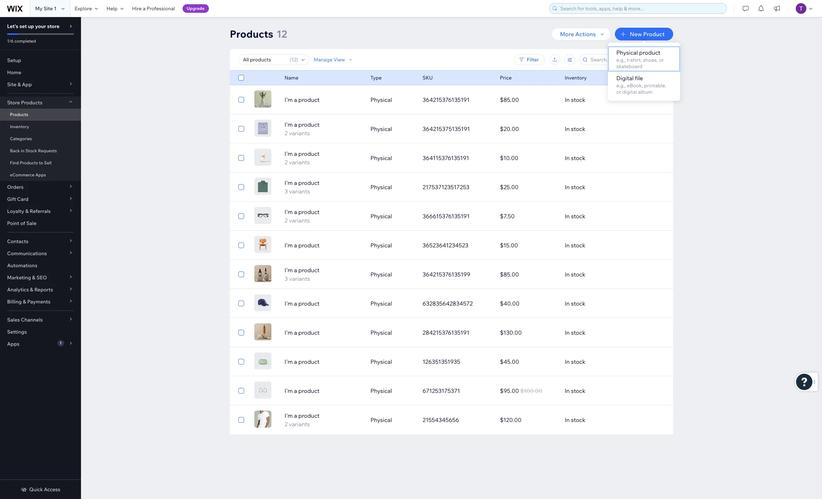 Task type: describe. For each thing, give the bounding box(es) containing it.
variants for 364115376135191
[[289, 159, 310, 166]]

apps inside ecommerce apps link
[[35, 172, 46, 178]]

& for marketing
[[32, 275, 35, 281]]

inventory inside sidebar element
[[10, 124, 29, 129]]

0 vertical spatial 1
[[54, 5, 56, 12]]

284215376135191
[[423, 329, 469, 336]]

billing & payments
[[7, 299, 50, 305]]

in stock for 364215375135191
[[565, 125, 585, 133]]

in stock link for 21554345656
[[560, 412, 638, 429]]

& for site
[[18, 81, 21, 88]]

categories
[[10, 136, 32, 141]]

manage
[[314, 56, 333, 63]]

1 horizontal spatial site
[[44, 5, 53, 12]]

in stock for 671253175371
[[565, 388, 585, 395]]

billing & payments button
[[0, 296, 81, 308]]

in stock for 364215376135199
[[565, 271, 585, 278]]

products inside dropdown button
[[21, 99, 42, 106]]

$130.00 link
[[496, 324, 560, 341]]

upgrade button
[[182, 4, 209, 13]]

price
[[500, 75, 512, 81]]

i'm a product for 632835642834572
[[285, 300, 319, 307]]

stock for 366615376135191
[[571, 213, 585, 220]]

variants for 364215376135199
[[289, 275, 310, 282]]

in stock link for 364215376135191
[[560, 91, 638, 108]]

in for 364115376135191
[[565, 155, 570, 162]]

i'm a product 2 variants for 366615376135191
[[285, 209, 319, 224]]

$40.00
[[500, 300, 519, 307]]

contacts button
[[0, 236, 81, 248]]

communications button
[[0, 248, 81, 260]]

$15.00
[[500, 242, 518, 249]]

marketing
[[7, 275, 31, 281]]

digital
[[616, 75, 634, 82]]

marketing & seo
[[7, 275, 47, 281]]

physical for 217537123517253
[[370, 184, 392, 191]]

reports
[[34, 287, 53, 293]]

in for 671253175371
[[565, 388, 570, 395]]

i'm a product link for 364215376135191
[[280, 96, 366, 104]]

in for 126351351935
[[565, 358, 570, 366]]

3 for 217537123517253
[[285, 188, 288, 195]]

physical link for 217537123517253
[[366, 179, 418, 196]]

stock
[[25, 148, 37, 153]]

physical for 36523641234523
[[370, 242, 392, 249]]

let's set up your store
[[7, 23, 59, 29]]

671253175371 link
[[418, 383, 496, 400]]

sell
[[44, 160, 52, 166]]

stock for 364215376135191
[[571, 96, 585, 103]]

inventory link
[[0, 121, 81, 133]]

i'm a product for 364215376135191
[[285, 96, 319, 103]]

physical inside "physical product e.g., t-shirt, shoes, or skateboard"
[[616, 49, 638, 56]]

variants for 366615376135191
[[289, 217, 310, 224]]

physical link for 284215376135191
[[366, 324, 418, 341]]

Search... field
[[588, 55, 662, 65]]

explore
[[75, 5, 92, 12]]

physical for 364215376135199
[[370, 271, 392, 278]]

in stock link for 366615376135191
[[560, 208, 638, 225]]

in for 364215375135191
[[565, 125, 570, 133]]

i'm a product for 126351351935
[[285, 358, 319, 366]]

i'm a product 2 variants for 21554345656
[[285, 412, 319, 428]]

loyalty & referrals
[[7, 208, 51, 215]]

app
[[22, 81, 32, 88]]

physical for 364215376135191
[[370, 96, 392, 103]]

$20.00 link
[[496, 120, 560, 137]]

in stock link for 36523641234523
[[560, 237, 638, 254]]

stock for 284215376135191
[[571, 329, 585, 336]]

physical for 284215376135191
[[370, 329, 392, 336]]

store products
[[7, 99, 42, 106]]

i'm a product link for 126351351935
[[280, 358, 366, 366]]

in stock link for 364215376135199
[[560, 266, 638, 283]]

menu containing physical product
[[608, 46, 680, 97]]

sales
[[7, 317, 20, 323]]

$20.00
[[500, 125, 519, 133]]

site & app
[[7, 81, 32, 88]]

orders button
[[0, 181, 81, 193]]

1/6 completed
[[7, 38, 36, 44]]

point of sale
[[7, 220, 37, 227]]

2 i'm from the top
[[285, 121, 293, 128]]

in stock for 36523641234523
[[565, 242, 585, 249]]

12 i'm from the top
[[285, 412, 293, 420]]

stock for 364215375135191
[[571, 125, 585, 133]]

physical link for 364215375135191
[[366, 120, 418, 137]]

channels
[[21, 317, 43, 323]]

settings
[[7, 329, 27, 335]]

in stock for 364215376135191
[[565, 96, 585, 103]]

364215375135191 link
[[418, 120, 496, 137]]

sidebar element
[[0, 17, 81, 500]]

36523641234523
[[423, 242, 468, 249]]

5 i'm from the top
[[285, 209, 293, 216]]

364215375135191
[[423, 125, 470, 133]]

in for 284215376135191
[[565, 329, 570, 336]]

7 i'm from the top
[[285, 267, 293, 274]]

up
[[28, 23, 34, 29]]

21554345656
[[423, 417, 459, 424]]

loyalty & referrals button
[[0, 205, 81, 217]]

shirt,
[[630, 57, 642, 63]]

manage view button
[[314, 56, 354, 63]]

in stock link for 217537123517253
[[560, 179, 638, 196]]

1 vertical spatial apps
[[7, 341, 19, 347]]

21554345656 link
[[418, 412, 496, 429]]

i'm a product for 284215376135191
[[285, 329, 319, 336]]

Unsaved view field
[[241, 55, 288, 65]]

& for analytics
[[30, 287, 33, 293]]

seo
[[36, 275, 47, 281]]

2 for 364115376135191
[[285, 159, 288, 166]]

physical link for 671253175371
[[366, 383, 418, 400]]

new product
[[630, 31, 665, 38]]

1 i'm from the top
[[285, 96, 293, 103]]

settings link
[[0, 326, 81, 338]]

in stock for 21554345656
[[565, 417, 585, 424]]

gift
[[7, 196, 16, 203]]

i'm a product link for 36523641234523
[[280, 241, 366, 250]]

i'm a product for 36523641234523
[[285, 242, 319, 249]]

$95.00 $100.00
[[500, 388, 542, 395]]

payments
[[27, 299, 50, 305]]

setup
[[7, 57, 21, 64]]

contacts
[[7, 238, 28, 245]]

my site 1
[[35, 5, 56, 12]]

$85.00 link for 364215376135199
[[496, 266, 560, 283]]

$10.00 link
[[496, 150, 560, 167]]

9 i'm from the top
[[285, 329, 293, 336]]

physical for 364215375135191
[[370, 125, 392, 133]]

actions
[[575, 31, 596, 38]]

671253175371
[[423, 388, 460, 395]]

364215376135191 link
[[418, 91, 496, 108]]

( 12 )
[[290, 56, 298, 63]]

in for 36523641234523
[[565, 242, 570, 249]]

$45.00 link
[[496, 353, 560, 371]]

completed
[[14, 38, 36, 44]]

$95.00
[[500, 388, 519, 395]]

loyalty
[[7, 208, 24, 215]]

sales channels button
[[0, 314, 81, 326]]

physical link for 364215376135199
[[366, 266, 418, 283]]

1 inside sidebar element
[[60, 341, 62, 346]]

in stock for 366615376135191
[[565, 213, 585, 220]]

3 i'm from the top
[[285, 150, 293, 157]]

e.g., for digital file
[[616, 82, 626, 89]]

quick access
[[29, 487, 60, 493]]

orders
[[7, 184, 24, 190]]

e.g., for physical product
[[616, 57, 626, 63]]

home link
[[0, 66, 81, 79]]

variants for 21554345656
[[289, 421, 310, 428]]

type
[[370, 75, 382, 81]]

product inside "physical product e.g., t-shirt, shoes, or skateboard"
[[639, 49, 660, 56]]

back
[[10, 148, 20, 153]]

referrals
[[30, 208, 51, 215]]

11 i'm from the top
[[285, 388, 293, 395]]

sales channels
[[7, 317, 43, 323]]

284215376135191 link
[[418, 324, 496, 341]]

i'm a product 2 variants for 364215375135191
[[285, 121, 319, 137]]

let's
[[7, 23, 18, 29]]

point
[[7, 220, 19, 227]]

or inside digital file e.g., ebook, printable, or digital album
[[616, 89, 621, 95]]

products down store
[[10, 112, 28, 117]]

in stock for 217537123517253
[[565, 184, 585, 191]]

2 for 364215375135191
[[285, 130, 288, 137]]

physical link for 364115376135191
[[366, 150, 418, 167]]

manage view
[[314, 56, 345, 63]]

a inside 'hire a professional' link
[[143, 5, 146, 12]]

gift card
[[7, 196, 28, 203]]



Task type: locate. For each thing, give the bounding box(es) containing it.
i'm
[[285, 96, 293, 103], [285, 121, 293, 128], [285, 150, 293, 157], [285, 179, 293, 187], [285, 209, 293, 216], [285, 242, 293, 249], [285, 267, 293, 274], [285, 300, 293, 307], [285, 329, 293, 336], [285, 358, 293, 366], [285, 388, 293, 395], [285, 412, 293, 420]]

i'm a product 3 variants for 217537123517253
[[285, 179, 319, 195]]

None checkbox
[[238, 74, 244, 82], [238, 154, 244, 162], [238, 183, 244, 191], [238, 212, 244, 221], [238, 241, 244, 250], [238, 270, 244, 279], [238, 74, 244, 82], [238, 154, 244, 162], [238, 183, 244, 191], [238, 212, 244, 221], [238, 241, 244, 250], [238, 270, 244, 279]]

t-
[[627, 57, 630, 63]]

12 in stock from the top
[[565, 417, 585, 424]]

in stock for 364115376135191
[[565, 155, 585, 162]]

364115376135191 link
[[418, 150, 496, 167]]

variants for 364215375135191
[[289, 130, 310, 137]]

physical for 671253175371
[[370, 388, 392, 395]]

2 i'm a product from the top
[[285, 242, 319, 249]]

1 vertical spatial 12
[[291, 56, 296, 63]]

11 in stock link from the top
[[560, 383, 638, 400]]

in stock for 632835642834572
[[565, 300, 585, 307]]

back in stock requests
[[10, 148, 57, 153]]

filter
[[527, 56, 539, 63]]

stock
[[571, 96, 585, 103], [571, 125, 585, 133], [571, 155, 585, 162], [571, 184, 585, 191], [571, 213, 585, 220], [571, 242, 585, 249], [571, 271, 585, 278], [571, 300, 585, 307], [571, 329, 585, 336], [571, 358, 585, 366], [571, 388, 585, 395], [571, 417, 585, 424]]

in for 364215376135199
[[565, 271, 570, 278]]

5 i'm a product from the top
[[285, 358, 319, 366]]

products
[[230, 28, 273, 40], [21, 99, 42, 106], [10, 112, 28, 117], [20, 160, 38, 166]]

0 vertical spatial 3
[[285, 188, 288, 195]]

6 variants from the top
[[289, 421, 310, 428]]

i'm a product for 671253175371
[[285, 388, 319, 395]]

1 horizontal spatial apps
[[35, 172, 46, 178]]

menu
[[608, 46, 680, 97]]

364215376135199 link
[[418, 266, 496, 283]]

6 stock from the top
[[571, 242, 585, 249]]

2 i'm a product link from the top
[[280, 241, 366, 250]]

ecommerce apps
[[10, 172, 46, 178]]

Search for tools, apps, help & more... field
[[558, 4, 724, 14]]

12 physical link from the top
[[366, 412, 418, 429]]

0 vertical spatial $85.00
[[500, 96, 519, 103]]

$85.00 for 364215376135191
[[500, 96, 519, 103]]

12 up the unsaved view "field"
[[276, 28, 287, 40]]

site right my
[[44, 5, 53, 12]]

7 in stock from the top
[[565, 271, 585, 278]]

6 i'm a product link from the top
[[280, 387, 366, 395]]

9 stock from the top
[[571, 329, 585, 336]]

9 in stock link from the top
[[560, 324, 638, 341]]

4 in stock from the top
[[565, 184, 585, 191]]

ecommerce apps link
[[0, 169, 81, 181]]

in stock link for 126351351935
[[560, 353, 638, 371]]

2 $85.00 link from the top
[[496, 266, 560, 283]]

album
[[638, 89, 652, 95]]

& right billing
[[23, 299, 26, 305]]

4 i'm a product link from the top
[[280, 329, 366, 337]]

2 for 366615376135191
[[285, 217, 288, 224]]

$85.00 up $40.00
[[500, 271, 519, 278]]

file
[[635, 75, 643, 82]]

i'm a product 2 variants
[[285, 121, 319, 137], [285, 150, 319, 166], [285, 209, 319, 224], [285, 412, 319, 428]]

physical link for 126351351935
[[366, 353, 418, 371]]

& for loyalty
[[25, 208, 29, 215]]

12 for ( 12 )
[[291, 56, 296, 63]]

1 horizontal spatial 12
[[291, 56, 296, 63]]

physical
[[616, 49, 638, 56], [370, 96, 392, 103], [370, 125, 392, 133], [370, 155, 392, 162], [370, 184, 392, 191], [370, 213, 392, 220], [370, 242, 392, 249], [370, 271, 392, 278], [370, 300, 392, 307], [370, 329, 392, 336], [370, 358, 392, 366], [370, 388, 392, 395], [370, 417, 392, 424]]

products 12
[[230, 28, 287, 40]]

$85.00 link up $20.00 link
[[496, 91, 560, 108]]

8 in stock from the top
[[565, 300, 585, 307]]

4 in from the top
[[565, 184, 570, 191]]

5 variants from the top
[[289, 275, 310, 282]]

in
[[565, 96, 570, 103], [565, 125, 570, 133], [565, 155, 570, 162], [565, 184, 570, 191], [565, 213, 570, 220], [565, 242, 570, 249], [565, 271, 570, 278], [565, 300, 570, 307], [565, 329, 570, 336], [565, 358, 570, 366], [565, 388, 570, 395], [565, 417, 570, 424]]

36523641234523 link
[[418, 237, 496, 254]]

6 i'm a product from the top
[[285, 388, 319, 395]]

1 in stock link from the top
[[560, 91, 638, 108]]

8 i'm from the top
[[285, 300, 293, 307]]

2 stock from the top
[[571, 125, 585, 133]]

help button
[[102, 0, 128, 17]]

& inside loyalty & referrals popup button
[[25, 208, 29, 215]]

$85.00 for 364215376135199
[[500, 271, 519, 278]]

in for 632835642834572
[[565, 300, 570, 307]]

$130.00
[[500, 329, 522, 336]]

site
[[44, 5, 53, 12], [7, 81, 16, 88]]

None checkbox
[[238, 96, 244, 104], [238, 125, 244, 133], [238, 299, 244, 308], [238, 329, 244, 337], [238, 358, 244, 366], [238, 387, 244, 395], [238, 416, 244, 425], [238, 96, 244, 104], [238, 125, 244, 133], [238, 299, 244, 308], [238, 329, 244, 337], [238, 358, 244, 366], [238, 387, 244, 395], [238, 416, 244, 425]]

i'm a product 3 variants
[[285, 179, 319, 195], [285, 267, 319, 282]]

7 stock from the top
[[571, 271, 585, 278]]

& inside billing & payments dropdown button
[[23, 299, 26, 305]]

3 in from the top
[[565, 155, 570, 162]]

0 vertical spatial $85.00 link
[[496, 91, 560, 108]]

site down home
[[7, 81, 16, 88]]

stock for 364115376135191
[[571, 155, 585, 162]]

&
[[18, 81, 21, 88], [25, 208, 29, 215], [32, 275, 35, 281], [30, 287, 33, 293], [23, 299, 26, 305]]

physical for 366615376135191
[[370, 213, 392, 220]]

10 stock from the top
[[571, 358, 585, 366]]

2
[[285, 130, 288, 137], [285, 159, 288, 166], [285, 217, 288, 224], [285, 421, 288, 428]]

or right shoes,
[[659, 57, 664, 63]]

9 in from the top
[[565, 329, 570, 336]]

2 variants from the top
[[289, 159, 310, 166]]

2 3 from the top
[[285, 275, 288, 282]]

632835642834572
[[423, 300, 473, 307]]

back in stock requests link
[[0, 145, 81, 157]]

in for 217537123517253
[[565, 184, 570, 191]]

0 horizontal spatial inventory
[[10, 124, 29, 129]]

366615376135191
[[423, 213, 470, 220]]

in for 366615376135191
[[565, 213, 570, 220]]

4 i'm a product from the top
[[285, 329, 319, 336]]

$25.00 link
[[496, 179, 560, 196]]

0 horizontal spatial apps
[[7, 341, 19, 347]]

0 vertical spatial i'm a product 3 variants
[[285, 179, 319, 195]]

0 vertical spatial apps
[[35, 172, 46, 178]]

1 vertical spatial or
[[616, 89, 621, 95]]

help
[[107, 5, 118, 12]]

$10.00
[[500, 155, 518, 162]]

9 physical link from the top
[[366, 324, 418, 341]]

5 in stock from the top
[[565, 213, 585, 220]]

3 stock from the top
[[571, 155, 585, 162]]

3 i'm a product from the top
[[285, 300, 319, 307]]

automations link
[[0, 260, 81, 272]]

7 physical link from the top
[[366, 266, 418, 283]]

$15.00 link
[[496, 237, 560, 254]]

7 in from the top
[[565, 271, 570, 278]]

$85.00 down price
[[500, 96, 519, 103]]

$120.00 link
[[496, 412, 560, 429]]

$85.00 link for 364215376135191
[[496, 91, 560, 108]]

10 physical link from the top
[[366, 353, 418, 371]]

3 i'm a product link from the top
[[280, 299, 366, 308]]

1 stock from the top
[[571, 96, 585, 103]]

home
[[7, 69, 21, 76]]

1 horizontal spatial inventory
[[565, 75, 587, 81]]

analytics & reports button
[[0, 284, 81, 296]]

6 physical link from the top
[[366, 237, 418, 254]]

of
[[20, 220, 25, 227]]

products up products link
[[21, 99, 42, 106]]

1 down the settings link
[[60, 341, 62, 346]]

& left "app"
[[18, 81, 21, 88]]

upgrade
[[187, 6, 205, 11]]

1 vertical spatial $85.00
[[500, 271, 519, 278]]

3 for 364215376135199
[[285, 275, 288, 282]]

2 in stock from the top
[[565, 125, 585, 133]]

in for 21554345656
[[565, 417, 570, 424]]

1 horizontal spatial 1
[[60, 341, 62, 346]]

& inside marketing & seo dropdown button
[[32, 275, 35, 281]]

in
[[21, 148, 24, 153]]

in stock link for 671253175371
[[560, 383, 638, 400]]

physical link
[[366, 91, 418, 108], [366, 120, 418, 137], [366, 150, 418, 167], [366, 179, 418, 196], [366, 208, 418, 225], [366, 237, 418, 254], [366, 266, 418, 283], [366, 295, 418, 312], [366, 324, 418, 341], [366, 353, 418, 371], [366, 383, 418, 400], [366, 412, 418, 429]]

in stock link
[[560, 91, 638, 108], [560, 120, 638, 137], [560, 150, 638, 167], [560, 179, 638, 196], [560, 208, 638, 225], [560, 237, 638, 254], [560, 266, 638, 283], [560, 295, 638, 312], [560, 324, 638, 341], [560, 353, 638, 371], [560, 383, 638, 400], [560, 412, 638, 429]]

analytics & reports
[[7, 287, 53, 293]]

(
[[290, 56, 291, 63]]

name
[[285, 75, 298, 81]]

632835642834572 link
[[418, 295, 496, 312]]

0 horizontal spatial site
[[7, 81, 16, 88]]

0 horizontal spatial or
[[616, 89, 621, 95]]

1 $85.00 link from the top
[[496, 91, 560, 108]]

5 i'm a product link from the top
[[280, 358, 366, 366]]

3 physical link from the top
[[366, 150, 418, 167]]

ebook,
[[627, 82, 643, 89]]

12 for products 12
[[276, 28, 287, 40]]

your
[[35, 23, 46, 29]]

11 in from the top
[[565, 388, 570, 395]]

skateboard
[[616, 63, 642, 70]]

stock for 21554345656
[[571, 417, 585, 424]]

apps down settings
[[7, 341, 19, 347]]

2 physical link from the top
[[366, 120, 418, 137]]

2 i'm a product 3 variants from the top
[[285, 267, 319, 282]]

or
[[659, 57, 664, 63], [616, 89, 621, 95]]

marketing & seo button
[[0, 272, 81, 284]]

2 2 from the top
[[285, 159, 288, 166]]

my
[[35, 5, 42, 12]]

4 stock from the top
[[571, 184, 585, 191]]

physical link for 36523641234523
[[366, 237, 418, 254]]

in stock link for 364215375135191
[[560, 120, 638, 137]]

1 vertical spatial inventory
[[10, 124, 29, 129]]

1 horizontal spatial or
[[659, 57, 664, 63]]

physical for 632835642834572
[[370, 300, 392, 307]]

i'm a product 2 variants for 364115376135191
[[285, 150, 319, 166]]

hire a professional
[[132, 5, 175, 12]]

364215376135199
[[423, 271, 470, 278]]

& left seo
[[32, 275, 35, 281]]

apps down find products to sell link
[[35, 172, 46, 178]]

1 vertical spatial 1
[[60, 341, 62, 346]]

$85.00 link up $40.00 link
[[496, 266, 560, 283]]

2 e.g., from the top
[[616, 82, 626, 89]]

10 i'm from the top
[[285, 358, 293, 366]]

& for billing
[[23, 299, 26, 305]]

products up the unsaved view "field"
[[230, 28, 273, 40]]

store
[[7, 99, 20, 106]]

6 in stock from the top
[[565, 242, 585, 249]]

stock for 632835642834572
[[571, 300, 585, 307]]

1 right my
[[54, 5, 56, 12]]

stock for 126351351935
[[571, 358, 585, 366]]

apps
[[35, 172, 46, 178], [7, 341, 19, 347]]

2 in stock link from the top
[[560, 120, 638, 137]]

6 in stock link from the top
[[560, 237, 638, 254]]

in stock link for 364115376135191
[[560, 150, 638, 167]]

i'm a product link for 671253175371
[[280, 387, 366, 395]]

quick
[[29, 487, 43, 493]]

9 in stock from the top
[[565, 329, 585, 336]]

& left the reports
[[30, 287, 33, 293]]

site inside popup button
[[7, 81, 16, 88]]

in stock for 126351351935
[[565, 358, 585, 366]]

physical link for 364215376135191
[[366, 91, 418, 108]]

$7.50
[[500, 213, 515, 220]]

2 $85.00 from the top
[[500, 271, 519, 278]]

10 in from the top
[[565, 358, 570, 366]]

i'm a product link for 632835642834572
[[280, 299, 366, 308]]

1 i'm a product from the top
[[285, 96, 319, 103]]

3 i'm a product 2 variants from the top
[[285, 209, 319, 224]]

3 in stock from the top
[[565, 155, 585, 162]]

1 in from the top
[[565, 96, 570, 103]]

ecommerce
[[10, 172, 34, 178]]

1 i'm a product 3 variants from the top
[[285, 179, 319, 195]]

4 2 from the top
[[285, 421, 288, 428]]

find products to sell
[[10, 160, 52, 166]]

11 in stock from the top
[[565, 388, 585, 395]]

automations
[[7, 263, 37, 269]]

filter button
[[514, 54, 545, 65]]

find
[[10, 160, 19, 166]]

physical for 126351351935
[[370, 358, 392, 366]]

e.g., inside "physical product e.g., t-shirt, shoes, or skateboard"
[[616, 57, 626, 63]]

3 in stock link from the top
[[560, 150, 638, 167]]

stock for 217537123517253
[[571, 184, 585, 191]]

0 horizontal spatial 1
[[54, 5, 56, 12]]

i'm a product
[[285, 96, 319, 103], [285, 242, 319, 249], [285, 300, 319, 307], [285, 329, 319, 336], [285, 358, 319, 366], [285, 388, 319, 395]]

12 up name
[[291, 56, 296, 63]]

8 physical link from the top
[[366, 295, 418, 312]]

product
[[639, 49, 660, 56], [298, 96, 319, 103], [298, 121, 319, 128], [298, 150, 319, 157], [298, 179, 319, 187], [298, 209, 319, 216], [298, 242, 319, 249], [298, 267, 319, 274], [298, 300, 319, 307], [298, 329, 319, 336], [298, 358, 319, 366], [298, 388, 319, 395], [298, 412, 319, 420]]

or left digital
[[616, 89, 621, 95]]

$85.00
[[500, 96, 519, 103], [500, 271, 519, 278]]

1 2 from the top
[[285, 130, 288, 137]]

variants for 217537123517253
[[289, 188, 310, 195]]

1 vertical spatial $85.00 link
[[496, 266, 560, 283]]

stock for 671253175371
[[571, 388, 585, 395]]

11 physical link from the top
[[366, 383, 418, 400]]

i'm a product link
[[280, 96, 366, 104], [280, 241, 366, 250], [280, 299, 366, 308], [280, 329, 366, 337], [280, 358, 366, 366], [280, 387, 366, 395]]

366615376135191 link
[[418, 208, 496, 225]]

11 stock from the top
[[571, 388, 585, 395]]

physical link for 21554345656
[[366, 412, 418, 429]]

point of sale link
[[0, 217, 81, 230]]

7 in stock link from the top
[[560, 266, 638, 283]]

e.g., down digital
[[616, 82, 626, 89]]

4 in stock link from the top
[[560, 179, 638, 196]]

setup link
[[0, 54, 81, 66]]

12 stock from the top
[[571, 417, 585, 424]]

2 for 21554345656
[[285, 421, 288, 428]]

4 i'm from the top
[[285, 179, 293, 187]]

physical link for 366615376135191
[[366, 208, 418, 225]]

1 vertical spatial i'm a product 3 variants
[[285, 267, 319, 282]]

1 vertical spatial site
[[7, 81, 16, 88]]

physical product e.g., t-shirt, shoes, or skateboard
[[616, 49, 664, 70]]

5 physical link from the top
[[366, 208, 418, 225]]

5 in stock link from the top
[[560, 208, 638, 225]]

0 vertical spatial 12
[[276, 28, 287, 40]]

4 physical link from the top
[[366, 179, 418, 196]]

10 in stock link from the top
[[560, 353, 638, 371]]

stock for 36523641234523
[[571, 242, 585, 249]]

requests
[[38, 148, 57, 153]]

0 horizontal spatial 12
[[276, 28, 287, 40]]

i'm a product link for 284215376135191
[[280, 329, 366, 337]]

$120.00
[[500, 417, 522, 424]]

5 stock from the top
[[571, 213, 585, 220]]

2 in from the top
[[565, 125, 570, 133]]

$25.00
[[500, 184, 519, 191]]

1 i'm a product 2 variants from the top
[[285, 121, 319, 137]]

store products button
[[0, 97, 81, 109]]

& inside site & app popup button
[[18, 81, 21, 88]]

6 in from the top
[[565, 242, 570, 249]]

in stock link for 632835642834572
[[560, 295, 638, 312]]

in for 364215376135191
[[565, 96, 570, 103]]

1 physical link from the top
[[366, 91, 418, 108]]

3 2 from the top
[[285, 217, 288, 224]]

4 variants from the top
[[289, 217, 310, 224]]

e.g., left t-
[[616, 57, 626, 63]]

1 vertical spatial 3
[[285, 275, 288, 282]]

set
[[19, 23, 27, 29]]

sku
[[423, 75, 433, 81]]

1 vertical spatial e.g.,
[[616, 82, 626, 89]]

shoes,
[[643, 57, 658, 63]]

view
[[334, 56, 345, 63]]

in stock
[[565, 96, 585, 103], [565, 125, 585, 133], [565, 155, 585, 162], [565, 184, 585, 191], [565, 213, 585, 220], [565, 242, 585, 249], [565, 271, 585, 278], [565, 300, 585, 307], [565, 329, 585, 336], [565, 358, 585, 366], [565, 388, 585, 395], [565, 417, 585, 424]]

i'm a product 3 variants for 364215376135199
[[285, 267, 319, 282]]

0 vertical spatial site
[[44, 5, 53, 12]]

1 variants from the top
[[289, 130, 310, 137]]

10 in stock from the top
[[565, 358, 585, 366]]

6 i'm from the top
[[285, 242, 293, 249]]

12 in stock link from the top
[[560, 412, 638, 429]]

or inside "physical product e.g., t-shirt, shoes, or skateboard"
[[659, 57, 664, 63]]

1 e.g., from the top
[[616, 57, 626, 63]]

physical for 21554345656
[[370, 417, 392, 424]]

126351351935
[[423, 358, 460, 366]]

8 in from the top
[[565, 300, 570, 307]]

in stock link for 284215376135191
[[560, 324, 638, 341]]

8 stock from the top
[[571, 300, 585, 307]]

1 $85.00 from the top
[[500, 96, 519, 103]]

e.g., inside digital file e.g., ebook, printable, or digital album
[[616, 82, 626, 89]]

1 in stock from the top
[[565, 96, 585, 103]]

& inside the analytics & reports popup button
[[30, 287, 33, 293]]

products up ecommerce apps
[[20, 160, 38, 166]]

& right loyalty
[[25, 208, 29, 215]]

0 vertical spatial e.g.,
[[616, 57, 626, 63]]

0 vertical spatial inventory
[[565, 75, 587, 81]]

professional
[[147, 5, 175, 12]]

printable,
[[644, 82, 666, 89]]

217537123517253 link
[[418, 179, 496, 196]]

0 vertical spatial or
[[659, 57, 664, 63]]

1 3 from the top
[[285, 188, 288, 195]]



Task type: vqa. For each thing, say whether or not it's contained in the screenshot.
the left 12
yes



